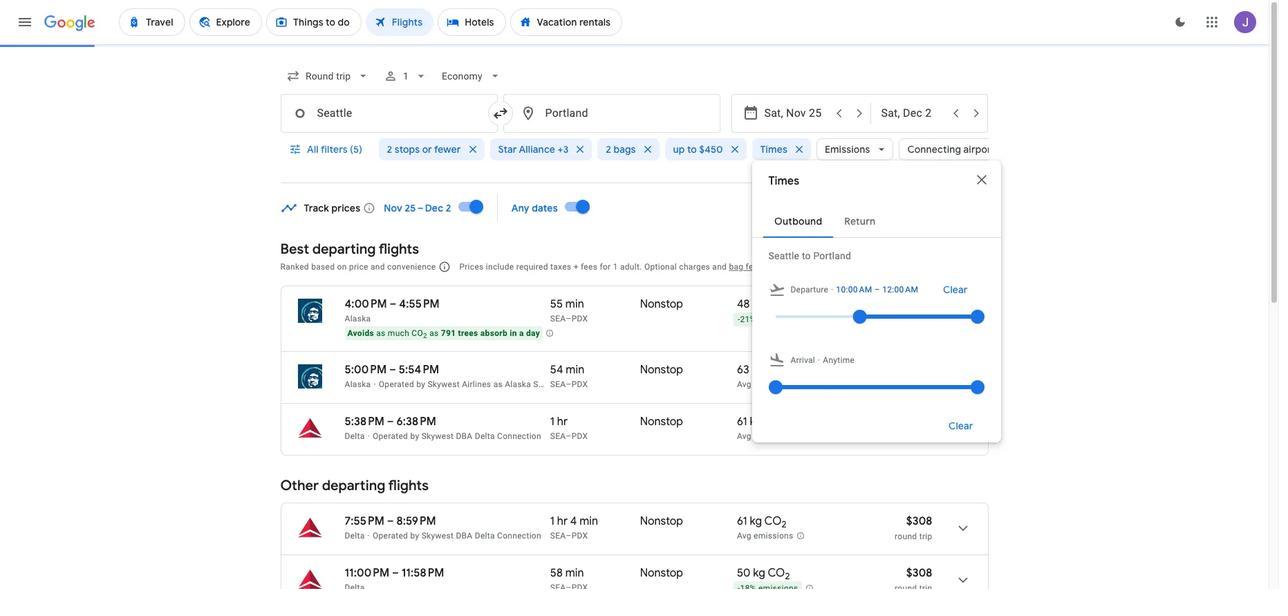 Task type: locate. For each thing, give the bounding box(es) containing it.
anytime
[[823, 356, 855, 365]]

0 vertical spatial round trip
[[895, 385, 933, 395]]

1 horizontal spatial dates
[[834, 268, 860, 281]]

dates right any
[[532, 202, 558, 214]]

you
[[464, 268, 480, 279], [647, 268, 663, 279]]

to right "up"
[[687, 143, 697, 156]]

0 vertical spatial 1
[[403, 71, 409, 82]]

prices include required taxes + fees for 1 adult.
[[460, 333, 642, 342]]

– left 6:38 pm
[[387, 486, 394, 499]]

5:38 pm – 6:38 pm
[[345, 486, 436, 499]]

taxes
[[551, 333, 572, 342]]

nonstop flight. element containing nonstop
[[640, 368, 683, 384]]

new
[[424, 253, 442, 262]]

co up the "-21% emissions" at the bottom right of the page
[[767, 368, 785, 382]]

you right pays
[[464, 268, 480, 279]]

skywest
[[534, 450, 567, 460]]

fees
[[581, 333, 598, 342], [746, 333, 763, 342]]

to
[[687, 143, 697, 156], [802, 250, 811, 261]]

close dialog image
[[974, 172, 990, 188]]

sea for 55
[[550, 385, 566, 394]]

2 up the avg emissions
[[784, 438, 789, 450]]

bag fees
[[729, 333, 763, 342]]

1 vertical spatial trip
[[920, 451, 933, 461]]

6:38 pm
[[397, 486, 436, 499]]

4:00 pm – 4:55 pm alaska
[[345, 368, 440, 394]]

2 fees from the left
[[746, 333, 763, 342]]

0 horizontal spatial price
[[349, 333, 368, 342]]

none search field containing times
[[280, 59, 1024, 443]]

emissions down 63 kg co 2
[[754, 450, 794, 460]]

min inside 55 min sea – pdx
[[566, 368, 584, 382]]

1 vertical spatial sea
[[550, 450, 566, 460]]

close image
[[999, 236, 1010, 247]]

1 vertical spatial dates
[[834, 268, 860, 281]]

travel
[[796, 237, 825, 248]]

pdx
[[572, 385, 588, 394], [572, 450, 588, 460], [572, 502, 588, 512]]

co inside 63 kg co 2
[[767, 434, 784, 448]]

2 vertical spatial pdx
[[572, 502, 588, 512]]

1 vertical spatial nonstop flight. element
[[640, 486, 683, 501]]

nonstop flight. element
[[640, 368, 683, 384], [640, 486, 683, 501]]

kg for 63
[[752, 434, 764, 448]]

2 down travel
[[796, 251, 801, 262]]

avoids as much co2 as 791 trees absorb in a day. learn more about this calculation. image
[[546, 400, 554, 408]]

operated down 5:38 pm – 6:38 pm
[[373, 502, 408, 512]]

1 vertical spatial for
[[600, 333, 611, 342]]

1 vertical spatial operated
[[373, 502, 408, 512]]

flights for other departing flights
[[388, 548, 429, 565]]

alaska left skywest
[[505, 450, 531, 460]]

trip
[[920, 385, 933, 395], [920, 451, 933, 461], [920, 503, 933, 513]]

dates
[[532, 202, 558, 214], [834, 268, 860, 281]]

0 vertical spatial clear button
[[927, 279, 985, 301]]

co inside the 48 kg co 2
[[767, 368, 785, 382]]

avoids as much co 2 as 791 trees absorb in a day
[[348, 399, 540, 410]]

kg inside the 48 kg co 2
[[753, 368, 765, 382]]

0 horizontal spatial you
[[464, 268, 480, 279]]

clear
[[943, 284, 968, 296], [949, 420, 974, 432]]

0 vertical spatial min
[[566, 368, 584, 382]]

2 down the avg emissions
[[782, 490, 787, 502]]

1 horizontal spatial delta
[[475, 502, 495, 512]]

Departure time: 7:55 PM. text field
[[345, 585, 385, 589]]

leaves seattle-tacoma international airport at 5:38 pm on saturday, november 25 and arrives at portland international airport at 6:38 pm on saturday, november 25. element
[[345, 486, 436, 499]]

0 vertical spatial operated
[[379, 450, 414, 460]]

2 round from the top
[[895, 451, 917, 461]]

nov up portland
[[825, 237, 843, 248]]

price guarantee
[[330, 250, 413, 264]]

nonstop flight. element for 2
[[640, 486, 683, 501]]

– down total duration 1 hr. element
[[566, 502, 572, 512]]

you right after
[[647, 268, 663, 279]]

3 sea from the top
[[550, 502, 566, 512]]

2 vertical spatial sea
[[550, 502, 566, 512]]

alliance
[[519, 143, 555, 156]]

trip down 298 us dollars text field at the right
[[920, 451, 933, 461]]

flights up convenience
[[379, 311, 419, 329]]

1 nonstop flight. element from the top
[[640, 368, 683, 384]]

2 avg emissions
[[737, 490, 794, 512]]

the
[[483, 268, 497, 279], [555, 268, 569, 279]]

flights
[[379, 311, 419, 329], [388, 548, 429, 565]]

nov for 24 – dec
[[825, 237, 843, 248]]

trees
[[458, 399, 478, 409]]

best departing flights
[[280, 311, 419, 329]]

1 horizontal spatial you
[[647, 268, 663, 279]]

pdx down total duration 1 hr. element
[[572, 502, 588, 512]]

price right on
[[349, 333, 368, 342]]

pdx for 54 min
[[572, 450, 588, 460]]

operated down 5:00 pm – 5:54 pm
[[379, 450, 414, 460]]

0 horizontal spatial to
[[687, 143, 697, 156]]

1 vertical spatial 1
[[613, 333, 618, 342]]

0 vertical spatial by
[[417, 450, 425, 460]]

2 inside 2 avg emissions
[[782, 490, 787, 502]]

fees right the bag
[[746, 333, 763, 342]]

1 vertical spatial nov
[[825, 237, 843, 248]]

0 vertical spatial times
[[761, 143, 788, 156]]

avoids
[[348, 399, 374, 409]]

0 horizontal spatial dates
[[532, 202, 558, 214]]

sea inside 55 min sea – pdx
[[550, 385, 566, 394]]

to inside popup button
[[687, 143, 697, 156]]

2 up the "-21% emissions" at the bottom right of the page
[[785, 372, 790, 384]]

2 horizontal spatial as
[[494, 450, 503, 460]]

seattle
[[769, 250, 800, 261]]

avg down 63
[[737, 450, 752, 460]]

 image right arrival
[[818, 353, 821, 367]]

portland
[[814, 250, 851, 261]]

2 inside avoids as much co 2 as 791 trees absorb in a day
[[423, 403, 427, 410]]

by for dba
[[410, 502, 419, 512]]

any
[[512, 202, 530, 214]]

4:55 pm
[[399, 368, 440, 382]]

round left flight details. leaves seattle-tacoma international airport at 5:38 pm on saturday, november 25 and arrives at portland international airport at 6:38 pm on saturday, november 25. icon
[[895, 503, 917, 513]]

flights,
[[374, 268, 404, 279]]

stops
[[395, 143, 420, 156]]

emissions inside 2 avg emissions
[[754, 502, 794, 512]]

0 vertical spatial price
[[572, 268, 594, 279]]

2 vertical spatial co
[[767, 434, 784, 448]]

sea down "55"
[[550, 385, 566, 394]]

the right if
[[555, 268, 569, 279]]

flight details. leaves seattle-tacoma international airport at 5:38 pm on saturday, november 25 and arrives at portland international airport at 6:38 pm on saturday, november 25. image
[[947, 483, 980, 516]]

by
[[417, 450, 425, 460], [410, 502, 419, 512]]

main content containing best departing flights
[[280, 190, 1021, 589]]

for
[[330, 268, 345, 279]]

min inside the 54 min sea – pdx
[[566, 434, 585, 448]]

2 stops or fewer button
[[379, 133, 485, 166]]

None field
[[280, 64, 375, 89], [436, 64, 507, 89], [280, 64, 375, 89], [436, 64, 507, 89]]

emissions
[[759, 385, 798, 395], [754, 450, 794, 460], [754, 502, 794, 512]]

emissions for -
[[759, 385, 798, 395]]

1 horizontal spatial the
[[555, 268, 569, 279]]

+3
[[558, 143, 569, 156]]

0 vertical spatial kg
[[753, 368, 765, 382]]

– right 10:00 am
[[875, 285, 880, 295]]

1 vertical spatial skywest
[[422, 502, 454, 512]]

1 vertical spatial departing
[[322, 548, 385, 565]]

pdx down "total duration 55 min." element
[[572, 385, 588, 394]]

1 horizontal spatial as
[[430, 399, 439, 409]]

12:00 am
[[883, 285, 919, 295]]

clear button down $258
[[932, 409, 990, 443]]

star alliance +3 button
[[490, 133, 592, 166]]

nov inside nov 24 – dec 2
[[825, 237, 843, 248]]

price
[[330, 250, 357, 264]]

1 horizontal spatial 1
[[613, 333, 618, 342]]

ranked
[[280, 333, 309, 342]]

1 vertical spatial co
[[412, 399, 423, 409]]

sort by: button
[[925, 324, 989, 349]]

2 sea from the top
[[550, 450, 566, 460]]

to down travel
[[802, 250, 811, 261]]

0 horizontal spatial  image
[[368, 502, 370, 512]]

departing
[[312, 311, 376, 329], [322, 548, 385, 565]]

1 vertical spatial avg
[[737, 502, 752, 512]]

kg right 63
[[752, 434, 764, 448]]

for down travel
[[804, 251, 817, 262]]

pdx inside 55 min sea – pdx
[[572, 385, 588, 394]]

times down times popup button
[[769, 174, 800, 188]]

2 vertical spatial emissions
[[754, 502, 794, 512]]

2 bags
[[606, 143, 636, 156]]

$258
[[908, 368, 933, 382]]

2 you from the left
[[647, 268, 663, 279]]

0 vertical spatial nov
[[384, 202, 403, 214]]

sea down 54
[[550, 450, 566, 460]]

sea inside the 54 min sea – pdx
[[550, 450, 566, 460]]

54
[[550, 434, 563, 448]]

5:38 pm
[[345, 486, 385, 499]]

trip left flight details. leaves seattle-tacoma international airport at 5:38 pm on saturday, november 25 and arrives at portland international airport at 6:38 pm on saturday, november 25. icon
[[920, 503, 933, 513]]

delta
[[345, 502, 365, 512], [475, 502, 495, 512]]

day
[[526, 399, 540, 409]]

1 vertical spatial by
[[410, 502, 419, 512]]

Arrival time: 6:38 PM. text field
[[397, 486, 436, 499]]

2 trip from the top
[[920, 451, 933, 461]]

as right airlines
[[494, 450, 503, 460]]

1 vertical spatial to
[[802, 250, 811, 261]]

learn more about tracked prices image
[[363, 202, 376, 214]]

– for 4:55 pm
[[390, 368, 397, 382]]

operated for operated by skywest airlines as alaska skywest
[[379, 450, 414, 460]]

alaska inside 4:00 pm – 4:55 pm alaska
[[345, 385, 371, 394]]

main content
[[280, 190, 1021, 589]]

2 left 791 on the bottom of page
[[423, 403, 427, 410]]

1 you from the left
[[464, 268, 480, 279]]

connecting airports
[[908, 143, 1001, 156]]

kg right 48
[[753, 368, 765, 382]]

– for 6:38 pm
[[387, 486, 394, 499]]

as left 791 on the bottom of page
[[430, 399, 439, 409]]

operated for operated by skywest dba delta connection
[[373, 502, 408, 512]]

learn more about ranking image
[[439, 331, 451, 344]]

0 vertical spatial to
[[687, 143, 697, 156]]

1 pdx from the top
[[572, 385, 588, 394]]

by down arrival time: 5:54 pm. text field
[[417, 450, 425, 460]]

round trip down $258
[[895, 385, 933, 395]]

0 horizontal spatial fees
[[581, 333, 598, 342]]

trip down $258
[[920, 385, 933, 395]]

Departure time: 5:00 PM. text field
[[345, 434, 387, 448]]

times down departure text box
[[761, 143, 788, 156]]

2 right 25 – dec
[[446, 202, 451, 214]]

2 pdx from the top
[[572, 450, 588, 460]]

co inside avoids as much co 2 as 791 trees absorb in a day
[[412, 399, 423, 409]]

0 vertical spatial emissions
[[759, 385, 798, 395]]

258 US dollars text field
[[908, 368, 933, 382]]

791
[[441, 399, 456, 409]]

emissions down the 48 kg co 2
[[759, 385, 798, 395]]

kg inside 63 kg co 2
[[752, 434, 764, 448]]

2 stops or fewer
[[387, 143, 461, 156]]

avg down the avg emissions
[[737, 502, 752, 512]]

co up the avg emissions
[[767, 434, 784, 448]]

nov right the learn more about tracked prices image
[[384, 202, 403, 214]]

1 round trip from the top
[[895, 385, 933, 395]]

1 vertical spatial clear button
[[932, 409, 990, 443]]

0 vertical spatial  image
[[818, 353, 821, 367]]

dates up 10:00 am
[[834, 268, 860, 281]]

0 horizontal spatial 1
[[403, 71, 409, 82]]

2 left bags
[[606, 143, 611, 156]]

Arrival time: 5:54 PM. text field
[[399, 434, 439, 448]]

0 horizontal spatial as
[[376, 399, 386, 409]]

2 avg from the top
[[737, 502, 752, 512]]

0 vertical spatial flights
[[379, 311, 419, 329]]

1 vertical spatial emissions
[[754, 450, 794, 460]]

1 horizontal spatial price
[[572, 268, 594, 279]]

learn more about price guarantee image
[[682, 258, 715, 291]]

by down 6:38 pm text field
[[410, 502, 419, 512]]

skywest down 5:54 pm
[[428, 450, 460, 460]]

total duration 55 min. element
[[550, 368, 640, 384]]

pdx inside the 54 min sea – pdx
[[572, 450, 588, 460]]

airlines
[[462, 450, 491, 460]]

1 round from the top
[[895, 385, 917, 395]]

min right "55"
[[566, 368, 584, 382]]

alaska up avoids
[[345, 385, 371, 394]]

skywest
[[428, 450, 460, 460], [422, 502, 454, 512]]

0 horizontal spatial for
[[600, 333, 611, 342]]

operated
[[379, 450, 414, 460], [373, 502, 408, 512]]

1 vertical spatial min
[[566, 434, 585, 448]]

min right 54
[[566, 434, 585, 448]]

clear button
[[927, 279, 985, 301], [932, 409, 990, 443]]

0 horizontal spatial nov
[[384, 202, 403, 214]]

2 round trip from the top
[[895, 503, 933, 513]]

departing up on
[[312, 311, 376, 329]]

for
[[804, 251, 817, 262], [600, 333, 611, 342]]

– down "total duration 55 min." element
[[566, 385, 572, 394]]

– left the 4:55 pm text box at the left of page
[[390, 368, 397, 382]]

find the best price region
[[280, 190, 1021, 291]]

kg
[[753, 368, 765, 382], [752, 434, 764, 448]]

1 sea from the top
[[550, 385, 566, 394]]

flight details. leaves seattle-tacoma international airport at 5:00 pm on saturday, november 25 and arrives at portland international airport at 5:54 pm on saturday, november 25. image
[[947, 431, 980, 464]]

1 horizontal spatial fees
[[746, 333, 763, 342]]

1 vertical spatial pdx
[[572, 450, 588, 460]]

1 vertical spatial kg
[[752, 434, 764, 448]]

for some flights, google pays you the difference if the price drops after you book.
[[330, 268, 690, 279]]

$188
[[819, 251, 841, 262]]

1 delta from the left
[[345, 502, 365, 512]]

Departure text field
[[765, 95, 828, 132]]

delta down "5:38 pm"
[[345, 502, 365, 512]]

pdx down total duration 54 min. element
[[572, 450, 588, 460]]

1 vertical spatial price
[[349, 333, 368, 342]]

flights down 6:38 pm
[[388, 548, 429, 565]]

2 inside nov 24 – dec 2
[[796, 251, 801, 262]]

0 vertical spatial trip
[[920, 385, 933, 395]]

3 pdx from the top
[[572, 502, 588, 512]]

trip for 2
[[920, 503, 933, 513]]

round trip for 2
[[895, 503, 933, 513]]

0 vertical spatial pdx
[[572, 385, 588, 394]]

Departure time: 5:38 PM. text field
[[345, 486, 385, 499]]

and
[[371, 333, 385, 342]]

sea right connection
[[550, 502, 566, 512]]

1 vertical spatial round trip
[[895, 503, 933, 513]]

change
[[796, 268, 832, 281]]

skywest down 6:38 pm
[[422, 502, 454, 512]]

clear button up sort by: popup button
[[927, 279, 985, 301]]

departing up departure time: 7:55 pm. text box
[[322, 548, 385, 565]]

min for 55 min
[[566, 368, 584, 382]]

round trip
[[895, 385, 933, 395], [895, 503, 933, 513]]

absorb
[[481, 399, 508, 409]]

 image
[[818, 353, 821, 367], [368, 502, 370, 512]]

– for 5:54 pm
[[389, 434, 396, 448]]

0 vertical spatial sea
[[550, 385, 566, 394]]

0 vertical spatial skywest
[[428, 450, 460, 460]]

0 vertical spatial for
[[804, 251, 817, 262]]

trip for 48
[[920, 385, 933, 395]]

0 vertical spatial departing
[[312, 311, 376, 329]]

prices
[[332, 202, 361, 214]]

– inside search field
[[875, 285, 880, 295]]

0 vertical spatial avg
[[737, 450, 752, 460]]

– left 5:54 pm
[[389, 434, 396, 448]]

2 nonstop flight. element from the top
[[640, 486, 683, 501]]

fees right +
[[581, 333, 598, 342]]

1 vertical spatial round
[[895, 451, 917, 461]]

3 round from the top
[[895, 503, 917, 513]]

bag
[[729, 333, 744, 342]]

leaves seattle-tacoma international airport at 4:00 pm on saturday, november 25 and arrives at portland international airport at 4:55 pm on saturday, november 25. element
[[345, 368, 440, 382]]

delta right dba
[[475, 502, 495, 512]]

2 vertical spatial round
[[895, 503, 917, 513]]

1 vertical spatial flights
[[388, 548, 429, 565]]

– inside 4:00 pm – 4:55 pm alaska
[[390, 368, 397, 382]]

– down total duration 54 min. element
[[566, 450, 572, 460]]

 image down "5:38 pm"
[[368, 502, 370, 512]]

the left difference
[[483, 268, 497, 279]]

1
[[403, 71, 409, 82], [613, 333, 618, 342]]

None search field
[[280, 59, 1024, 443]]

trip inside $298 round trip
[[920, 451, 933, 461]]

1 horizontal spatial nov
[[825, 237, 843, 248]]

0 vertical spatial co
[[767, 368, 785, 382]]

round down $258
[[895, 385, 917, 395]]

co right much at bottom left
[[412, 399, 423, 409]]

as left much at bottom left
[[376, 399, 386, 409]]

emissions down the avg emissions
[[754, 502, 794, 512]]

None text field
[[280, 94, 498, 133], [503, 94, 720, 133], [280, 94, 498, 133], [503, 94, 720, 133]]

10:00 am
[[836, 285, 872, 295]]

55
[[550, 368, 563, 382]]

1 horizontal spatial to
[[802, 250, 811, 261]]

1 the from the left
[[483, 268, 497, 279]]

for left adult.
[[600, 333, 611, 342]]

1 trip from the top
[[920, 385, 933, 395]]

0 vertical spatial round
[[895, 385, 917, 395]]

star
[[498, 143, 517, 156]]

based
[[311, 333, 335, 342]]

round down 298 us dollars text field at the right
[[895, 451, 917, 461]]

1 horizontal spatial for
[[804, 251, 817, 262]]

2 delta from the left
[[475, 502, 495, 512]]

0 horizontal spatial delta
[[345, 502, 365, 512]]

after
[[624, 268, 645, 279]]

2
[[387, 143, 392, 156], [606, 143, 611, 156], [446, 202, 451, 214], [796, 251, 801, 262], [785, 372, 790, 384], [423, 403, 427, 410], [784, 438, 789, 450], [782, 490, 787, 502]]

2 vertical spatial trip
[[920, 503, 933, 513]]

price left 'drops'
[[572, 268, 594, 279]]

0 horizontal spatial the
[[483, 268, 497, 279]]

co
[[767, 368, 785, 382], [412, 399, 423, 409], [767, 434, 784, 448]]

swap origin and destination. image
[[492, 105, 509, 122]]

0 vertical spatial nonstop flight. element
[[640, 368, 683, 384]]

1 fees from the left
[[581, 333, 598, 342]]

3 trip from the top
[[920, 503, 933, 513]]

round trip left flight details. leaves seattle-tacoma international airport at 5:38 pm on saturday, november 25 and arrives at portland international airport at 6:38 pm on saturday, november 25. icon
[[895, 503, 933, 513]]



Task type: vqa. For each thing, say whether or not it's contained in the screenshot.
"Prices include required taxes + fees for 1 adult."
yes



Task type: describe. For each thing, give the bounding box(es) containing it.
2 inside 63 kg co 2
[[784, 438, 789, 450]]

seattle to portland
[[769, 250, 851, 261]]

up to $450
[[673, 143, 723, 156]]

63
[[737, 434, 749, 448]]

much
[[388, 399, 410, 409]]

co for 54 min
[[767, 434, 784, 448]]

nonstop
[[640, 368, 683, 382]]

by for airlines
[[417, 450, 425, 460]]

convenience
[[387, 333, 436, 342]]

round for 2
[[895, 503, 917, 513]]

operated by skywest airlines as alaska skywest
[[379, 450, 567, 460]]

total duration 1 hr. element
[[550, 486, 640, 501]]

skywest for airlines
[[428, 450, 460, 460]]

connection
[[497, 502, 542, 512]]

1 vertical spatial  image
[[368, 502, 370, 512]]

1 inside popup button
[[403, 71, 409, 82]]

include
[[486, 333, 514, 342]]

$298 round trip
[[895, 434, 933, 461]]

times button
[[752, 133, 811, 166]]

– inside 55 min sea – pdx
[[566, 385, 572, 394]]

2 left stops
[[387, 143, 392, 156]]

track
[[304, 202, 329, 214]]

dba
[[456, 502, 473, 512]]

pdx for 55 min
[[572, 385, 588, 394]]

skywest for dba
[[422, 502, 454, 512]]

star alliance +3
[[498, 143, 569, 156]]

required
[[516, 333, 548, 342]]

5:00 pm
[[345, 434, 387, 448]]

for $188 change dates
[[796, 251, 860, 281]]

1 horizontal spatial  image
[[818, 353, 821, 367]]

flights for best departing flights
[[379, 311, 419, 329]]

min for 54 min
[[566, 434, 585, 448]]

sort
[[931, 331, 950, 343]]

all
[[307, 143, 318, 156]]

departing for best
[[312, 311, 376, 329]]

round trip for 48
[[895, 385, 933, 395]]

if
[[546, 268, 552, 279]]

bag fees button
[[729, 333, 763, 342]]

book.
[[666, 268, 690, 279]]

$450
[[699, 143, 723, 156]]

nov 24 – dec 2
[[796, 237, 884, 262]]

change appearance image
[[1164, 6, 1197, 39]]

a
[[519, 399, 524, 409]]

10:00 am – 12:00 am
[[836, 285, 919, 295]]

times inside times popup button
[[761, 143, 788, 156]]

– for pdx
[[566, 502, 572, 512]]

operated by skywest dba delta connection
[[373, 502, 542, 512]]

round inside $298 round trip
[[895, 451, 917, 461]]

1 vertical spatial times
[[769, 174, 800, 188]]

1 button
[[378, 59, 434, 93]]

dates inside for $188 change dates
[[834, 268, 860, 281]]

5:00 pm – 5:54 pm
[[345, 434, 439, 448]]

arrival
[[791, 356, 815, 365]]

Arrival time: 4:55 PM. text field
[[399, 368, 440, 382]]

sea – pdx
[[550, 502, 588, 512]]

2 inside the 48 kg co 2
[[785, 372, 790, 384]]

to for seattle
[[802, 250, 811, 261]]

total duration 54 min. element
[[550, 434, 640, 450]]

best
[[280, 311, 309, 329]]

nov for 25 – dec
[[384, 202, 403, 214]]

New feature text field
[[418, 250, 448, 264]]

1 vertical spatial clear
[[949, 420, 974, 432]]

1 inside main content
[[613, 333, 618, 342]]

prices
[[460, 333, 484, 342]]

55 min sea – pdx
[[550, 368, 588, 394]]

48 kg co 2
[[737, 368, 790, 384]]

Return text field
[[882, 95, 945, 132]]

24 – dec
[[845, 237, 884, 248]]

drops
[[596, 268, 621, 279]]

sea for 54
[[550, 450, 566, 460]]

nov 25 – dec 2
[[384, 202, 451, 214]]

1 avg from the top
[[737, 450, 752, 460]]

4:00 pm
[[345, 368, 387, 382]]

change dates button
[[796, 268, 891, 282]]

2 the from the left
[[555, 268, 569, 279]]

0 vertical spatial clear
[[943, 284, 968, 296]]

on
[[337, 333, 347, 342]]

-21% emissions
[[738, 385, 798, 395]]

in
[[510, 399, 517, 409]]

pays
[[441, 268, 462, 279]]

sort by:
[[931, 331, 967, 343]]

-
[[738, 385, 740, 395]]

– for 12:00 am
[[875, 285, 880, 295]]

kg for 48
[[753, 368, 765, 382]]

other departing flights
[[280, 548, 429, 565]]

track prices
[[304, 202, 361, 214]]

– inside the 54 min sea – pdx
[[566, 450, 572, 460]]

adult.
[[620, 333, 642, 342]]

298 US dollars text field
[[908, 434, 933, 448]]

avg inside 2 avg emissions
[[737, 502, 752, 512]]

avg emissions
[[737, 450, 794, 460]]

by:
[[953, 331, 967, 343]]

some
[[347, 268, 372, 279]]

nonstop flight. element for 48
[[640, 368, 683, 384]]

63 kg co 2
[[737, 434, 789, 450]]

emissions
[[825, 143, 870, 156]]

loading results progress bar
[[0, 44, 1269, 47]]

filters
[[321, 143, 347, 156]]

connecting airports button
[[899, 133, 1024, 166]]

fewer
[[434, 143, 461, 156]]

for inside for $188 change dates
[[804, 251, 817, 262]]

ranked based on price and convenience
[[280, 333, 436, 342]]

54 min sea – pdx
[[550, 434, 588, 460]]

emissions for 2
[[754, 502, 794, 512]]

308 US dollars text field
[[907, 585, 933, 589]]

+
[[574, 333, 579, 342]]

all filters (5) button
[[280, 133, 373, 166]]

main menu image
[[17, 14, 33, 30]]

departure
[[791, 285, 829, 295]]

21%
[[740, 385, 756, 395]]

round for 48
[[895, 385, 917, 395]]

emissions button
[[817, 133, 894, 166]]

to for up
[[687, 143, 697, 156]]

alaska down 5:00 pm
[[345, 450, 371, 460]]

co for 55 min
[[767, 368, 785, 382]]

guarantee
[[359, 250, 413, 264]]

all filters (5)
[[307, 143, 362, 156]]

departing for other
[[322, 548, 385, 565]]

airports
[[964, 143, 1001, 156]]

bags
[[614, 143, 636, 156]]

leaves seattle-tacoma international airport at 5:00 pm on saturday, november 25 and arrives at portland international airport at 5:54 pm on saturday, november 25. element
[[345, 434, 439, 448]]

up to $450 button
[[665, 133, 747, 166]]

or
[[422, 143, 432, 156]]

0 vertical spatial dates
[[532, 202, 558, 214]]

total duration 1 hr 4 min. element
[[550, 585, 640, 589]]

Departure time: 4:00 PM. text field
[[345, 368, 387, 382]]

any dates
[[512, 202, 558, 214]]



